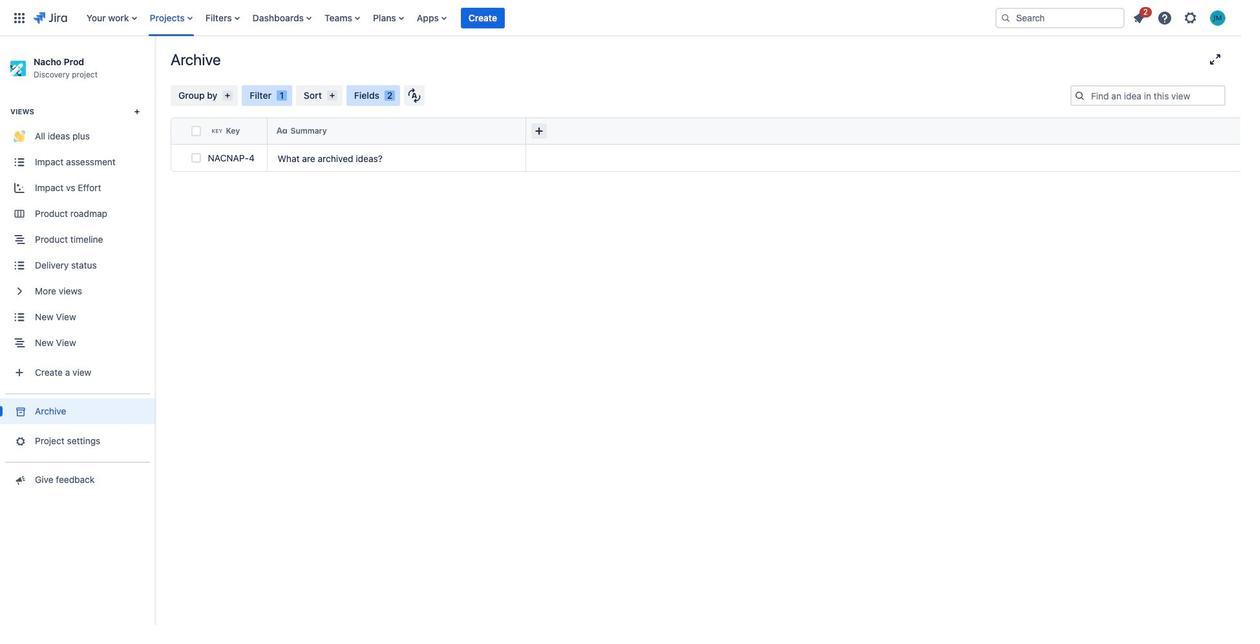 Task type: vqa. For each thing, say whether or not it's contained in the screenshot.
Key image on the left top of the page
yes



Task type: locate. For each thing, give the bounding box(es) containing it.
list item
[[461, 0, 505, 36], [1128, 5, 1152, 28]]

list
[[80, 0, 986, 36], [1128, 5, 1234, 29]]

:wave: image
[[14, 131, 25, 143], [14, 131, 25, 143]]

jira product discovery navigation element
[[0, 36, 155, 626]]

primary element
[[8, 0, 986, 36]]

1 horizontal spatial list item
[[1128, 5, 1152, 28]]

group
[[0, 91, 155, 394]]

None search field
[[996, 7, 1125, 28]]

1 horizontal spatial list
[[1128, 5, 1234, 29]]

jira image
[[34, 10, 67, 26], [34, 10, 67, 26]]

polaris common.ui.field config.add.add more.icon image
[[532, 124, 547, 139]]

0 horizontal spatial list item
[[461, 0, 505, 36]]

summary image
[[276, 126, 287, 136]]

feedback image
[[13, 474, 26, 487]]

cell
[[171, 118, 189, 145], [526, 118, 688, 145], [526, 145, 688, 172]]

your profile and settings image
[[1211, 10, 1226, 26]]

banner
[[0, 0, 1242, 36]]



Task type: describe. For each thing, give the bounding box(es) containing it.
expand image
[[1208, 52, 1224, 67]]

notifications image
[[1132, 10, 1147, 26]]

settings image
[[1183, 10, 1199, 26]]

Find an idea in this view field
[[1088, 87, 1225, 105]]

appswitcher icon image
[[12, 10, 27, 26]]

help image
[[1158, 10, 1173, 26]]

search image
[[1001, 13, 1011, 23]]

current project sidebar image
[[141, 52, 169, 78]]

project settings image
[[13, 436, 26, 448]]

key image
[[212, 126, 222, 136]]

0 horizontal spatial list
[[80, 0, 986, 36]]

Search field
[[996, 7, 1125, 28]]

autosave is enabled image
[[408, 88, 421, 103]]



